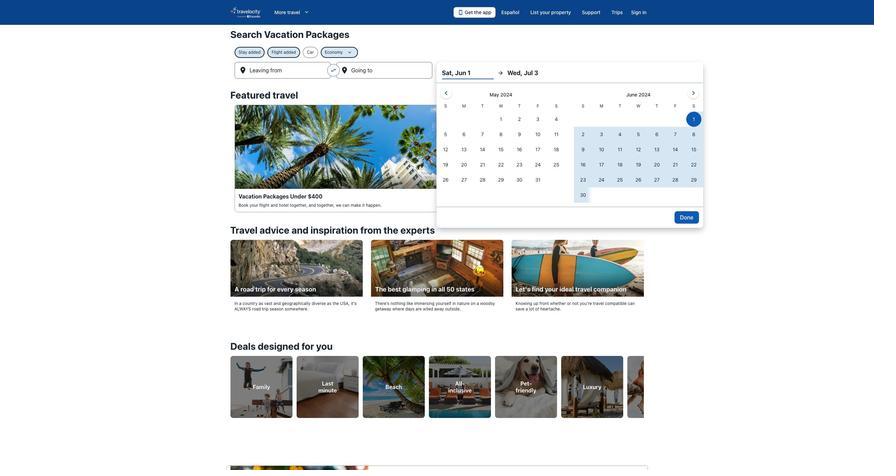 Task type: locate. For each thing, give the bounding box(es) containing it.
previous month image
[[442, 89, 450, 97]]

previous image
[[226, 381, 235, 389]]

main content
[[0, 25, 875, 470]]

featured travel region
[[226, 85, 648, 221]]



Task type: describe. For each thing, give the bounding box(es) containing it.
next image
[[640, 381, 648, 389]]

travelocity logo image
[[230, 7, 261, 18]]

swap origin and destination values image
[[330, 67, 337, 73]]

next month image
[[690, 89, 698, 97]]

download the app button image
[[458, 10, 464, 15]]

travel advice and inspiration from the experts region
[[226, 221, 648, 324]]



